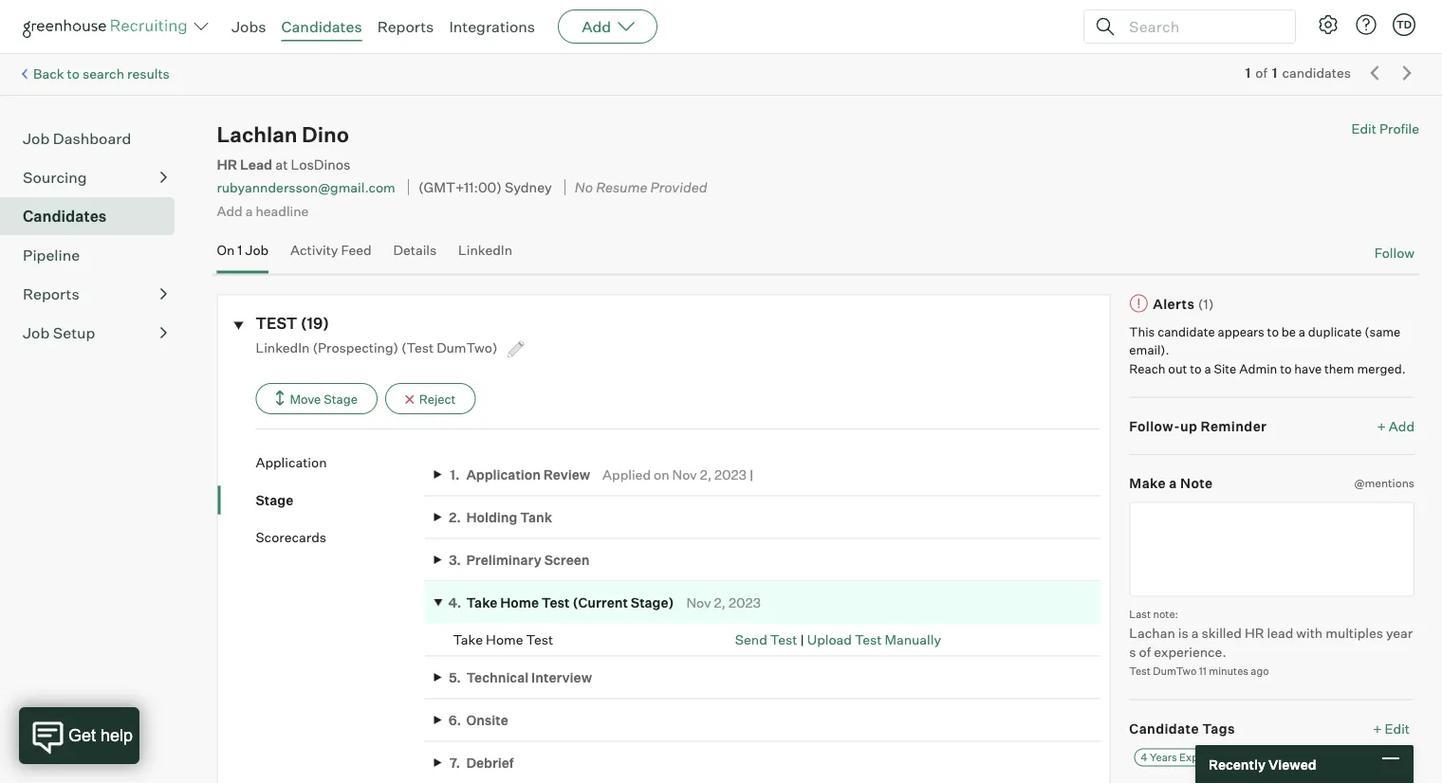 Task type: locate. For each thing, give the bounding box(es) containing it.
0 vertical spatial nov
[[672, 466, 697, 483]]

0 vertical spatial +
[[1377, 418, 1386, 435]]

follow link
[[1374, 244, 1415, 262]]

reports down pipeline
[[23, 285, 79, 304]]

candidates link
[[281, 17, 362, 36], [23, 205, 167, 228]]

0 horizontal spatial hr
[[217, 156, 237, 173]]

a right is on the right of the page
[[1191, 625, 1199, 641]]

dino
[[302, 122, 349, 148]]

2023 right 'on'
[[714, 466, 747, 483]]

5.
[[449, 670, 461, 686]]

reach
[[1129, 361, 1166, 376]]

1 vertical spatial of
[[1139, 644, 1151, 660]]

application
[[256, 455, 327, 471], [466, 466, 541, 483]]

details
[[393, 242, 437, 259]]

0 vertical spatial hr
[[217, 156, 237, 173]]

home up technical
[[486, 632, 523, 649]]

duplicate
[[1308, 324, 1362, 339]]

take right 4.
[[466, 595, 497, 612]]

1 vertical spatial hr
[[1245, 625, 1264, 641]]

stage right move
[[324, 391, 358, 407]]

them
[[1324, 361, 1354, 376]]

hr left lead
[[217, 156, 237, 173]]

integrations
[[449, 17, 535, 36]]

0 horizontal spatial linkedin
[[256, 339, 310, 356]]

skilled
[[1202, 625, 1242, 641]]

reject
[[419, 391, 456, 407]]

(prospecting)
[[313, 339, 399, 356]]

0 horizontal spatial reports link
[[23, 283, 167, 306]]

0 horizontal spatial of
[[1139, 644, 1151, 660]]

(19) right the test at top left
[[301, 314, 329, 333]]

test
[[256, 314, 297, 333]]

linkedin for linkedin link at the left top
[[458, 242, 512, 259]]

add inside popup button
[[582, 17, 611, 36]]

dumtwo)
[[437, 339, 498, 356]]

a left headline
[[245, 202, 253, 219]]

2. holding tank
[[449, 509, 552, 526]]

stage up scorecards
[[256, 492, 293, 509]]

job setup
[[23, 324, 95, 343]]

hr inside last note: lachan is a skilled hr lead with multiples year s of experience. test dumtwo               11 minutes               ago
[[1245, 625, 1264, 641]]

1 horizontal spatial candidates link
[[281, 17, 362, 36]]

2 horizontal spatial add
[[1389, 418, 1415, 435]]

on
[[654, 466, 669, 483]]

details link
[[393, 242, 437, 270]]

1 horizontal spatial |
[[800, 632, 804, 649]]

0 horizontal spatial edit
[[1351, 121, 1377, 137]]

nov right stage)
[[686, 595, 711, 612]]

0 horizontal spatial candidates
[[23, 207, 107, 226]]

upload test manually link
[[807, 632, 941, 649]]

0 vertical spatial linkedin
[[458, 242, 512, 259]]

0 vertical spatial 2,
[[700, 466, 712, 483]]

minutes
[[1209, 665, 1249, 678]]

job left setup on the top of the page
[[23, 324, 50, 343]]

1 horizontal spatial linkedin
[[458, 242, 512, 259]]

2 vertical spatial job
[[23, 324, 50, 343]]

candidates link right jobs link
[[281, 17, 362, 36]]

follow-
[[1129, 418, 1180, 435]]

move stage
[[290, 391, 358, 407]]

1 left candidates
[[1272, 65, 1278, 81]]

2,
[[700, 466, 712, 483], [714, 595, 726, 612]]

send test link
[[735, 632, 797, 649]]

0 vertical spatial 2023
[[714, 466, 747, 483]]

(test
[[401, 339, 434, 356]]

0 vertical spatial reports link
[[377, 17, 434, 36]]

screen
[[544, 552, 590, 569]]

(current
[[573, 595, 628, 612]]

experience.
[[1154, 644, 1227, 660]]

1 vertical spatial |
[[800, 632, 804, 649]]

test down s
[[1129, 665, 1151, 678]]

1 horizontal spatial stage
[[324, 391, 358, 407]]

0 vertical spatial add
[[582, 17, 611, 36]]

0 vertical spatial stage
[[324, 391, 358, 407]]

of inside last note: lachan is a skilled hr lead with multiples year s of experience. test dumtwo               11 minutes               ago
[[1139, 644, 1151, 660]]

home up take home test
[[500, 595, 539, 612]]

+ for + add
[[1377, 418, 1386, 435]]

| right 'on'
[[750, 466, 754, 483]]

candidates right jobs link
[[281, 17, 362, 36]]

hr inside lachlan dino hr lead at losdinos
[[217, 156, 237, 173]]

move stage button
[[256, 383, 378, 415]]

reports link
[[377, 17, 434, 36], [23, 283, 167, 306]]

application up 2. holding tank
[[466, 466, 541, 483]]

1 vertical spatial reports
[[23, 285, 79, 304]]

2 vertical spatial add
[[1389, 418, 1415, 435]]

admin
[[1239, 361, 1277, 376]]

back
[[33, 65, 64, 82]]

last
[[1129, 608, 1151, 621]]

1 vertical spatial candidates
[[23, 207, 107, 226]]

lachlan
[[217, 122, 297, 148]]

(19) up back
[[23, 22, 46, 39]]

alerts
[[1153, 296, 1195, 312]]

candidates link up pipeline link
[[23, 205, 167, 228]]

home
[[500, 595, 539, 612], [486, 632, 523, 649]]

2, right stage)
[[714, 595, 726, 612]]

4.
[[448, 595, 461, 612]]

take down 4.
[[453, 632, 483, 649]]

hr left lead at the right
[[1245, 625, 1264, 641]]

2023 up send
[[729, 595, 761, 612]]

job right the 'on'
[[245, 242, 269, 259]]

lead
[[1267, 625, 1293, 641]]

+ edit
[[1373, 721, 1410, 737]]

job dashboard link
[[23, 127, 167, 150]]

manually
[[885, 632, 941, 649]]

2, right 'on'
[[700, 466, 712, 483]]

0 vertical spatial home
[[500, 595, 539, 612]]

1 horizontal spatial candidates
[[281, 17, 362, 36]]

+ inside + edit link
[[1373, 721, 1382, 737]]

job for job setup
[[23, 324, 50, 343]]

1 horizontal spatial reports link
[[377, 17, 434, 36]]

1 vertical spatial linkedin
[[256, 339, 310, 356]]

reminder
[[1201, 418, 1267, 435]]

headline
[[256, 202, 309, 219]]

test down screen
[[542, 595, 570, 612]]

test
[[542, 595, 570, 612], [526, 632, 553, 649], [770, 632, 797, 649], [855, 632, 882, 649], [1129, 665, 1151, 678]]

1 vertical spatial candidates link
[[23, 205, 167, 228]]

of right s
[[1139, 644, 1151, 660]]

linkedin (prospecting) (test dumtwo)
[[256, 339, 500, 356]]

results
[[127, 65, 170, 82]]

1 right the 'on'
[[238, 242, 242, 259]]

candidate
[[1129, 721, 1199, 737]]

(gmt+11:00)
[[418, 179, 502, 196]]

1 horizontal spatial edit
[[1385, 721, 1410, 737]]

test inside last note: lachan is a skilled hr lead with multiples year s of experience. test dumtwo               11 minutes               ago
[[1129, 665, 1151, 678]]

tags
[[1202, 721, 1235, 737]]

@mentions link
[[1354, 474, 1415, 493]]

follow
[[1374, 245, 1415, 261]]

1 vertical spatial (19)
[[301, 314, 329, 333]]

setup
[[53, 324, 95, 343]]

1 horizontal spatial hr
[[1245, 625, 1264, 641]]

reports link down pipeline link
[[23, 283, 167, 306]]

this candidate appears to be a duplicate          (same email). reach out to a site admin to have them merged.
[[1129, 324, 1406, 376]]

follow-up reminder
[[1129, 418, 1267, 435]]

to right out on the top
[[1190, 361, 1202, 376]]

1 horizontal spatial of
[[1256, 65, 1267, 81]]

None text field
[[1129, 502, 1415, 597]]

0 horizontal spatial (19)
[[23, 22, 46, 39]]

| left upload
[[800, 632, 804, 649]]

linkedin down the test at top left
[[256, 339, 310, 356]]

make
[[1129, 475, 1166, 492]]

candidate
[[1158, 324, 1215, 339]]

1 vertical spatial 2,
[[714, 595, 726, 612]]

+ inside + add link
[[1377, 418, 1386, 435]]

0 vertical spatial |
[[750, 466, 754, 483]]

0 horizontal spatial 1
[[238, 242, 242, 259]]

nov right 'on'
[[672, 466, 697, 483]]

add a headline
[[217, 202, 309, 219]]

(gmt+11:00) sydney
[[418, 179, 552, 196]]

1 vertical spatial +
[[1373, 721, 1382, 737]]

activity
[[290, 242, 338, 259]]

1 vertical spatial add
[[217, 202, 243, 219]]

6. onsite
[[449, 712, 508, 729]]

1 horizontal spatial (19)
[[301, 314, 329, 333]]

scorecards link
[[256, 529, 425, 547]]

stage
[[324, 391, 358, 407], [256, 492, 293, 509]]

integrations link
[[449, 17, 535, 36]]

0 vertical spatial candidates link
[[281, 17, 362, 36]]

0 vertical spatial of
[[1256, 65, 1267, 81]]

1 horizontal spatial application
[[466, 466, 541, 483]]

4
[[1141, 752, 1148, 764]]

1 horizontal spatial reports
[[377, 17, 434, 36]]

reports left integrations
[[377, 17, 434, 36]]

viewed
[[1268, 756, 1317, 773]]

linkedin down (gmt+11:00) sydney
[[458, 242, 512, 259]]

a left site
[[1204, 361, 1211, 376]]

+
[[1377, 418, 1386, 435], [1373, 721, 1382, 737]]

1 vertical spatial 2023
[[729, 595, 761, 612]]

1 vertical spatial stage
[[256, 492, 293, 509]]

application up stage link
[[256, 455, 327, 471]]

on 1 job link
[[217, 242, 269, 270]]

recently
[[1209, 756, 1266, 773]]

1 down search text box
[[1245, 65, 1251, 81]]

0 horizontal spatial |
[[750, 466, 754, 483]]

out
[[1168, 361, 1187, 376]]

0 horizontal spatial candidates link
[[23, 205, 167, 228]]

make a note
[[1129, 475, 1213, 492]]

to left have
[[1280, 361, 1292, 376]]

0 horizontal spatial reports
[[23, 285, 79, 304]]

candidates down 'sourcing'
[[23, 207, 107, 226]]

reports link left integrations
[[377, 17, 434, 36]]

configure image
[[1317, 13, 1340, 36]]

years
[[1150, 752, 1177, 764]]

1 vertical spatial job
[[245, 242, 269, 259]]

1 horizontal spatial add
[[582, 17, 611, 36]]

of left candidates
[[1256, 65, 1267, 81]]

0 horizontal spatial add
[[217, 202, 243, 219]]

this
[[1129, 324, 1155, 339]]

take home test
[[453, 632, 553, 649]]

job inside job dashboard link
[[23, 129, 50, 148]]

0 vertical spatial job
[[23, 129, 50, 148]]

0 horizontal spatial stage
[[256, 492, 293, 509]]

job up 'sourcing'
[[23, 129, 50, 148]]

job inside job setup 'link'
[[23, 324, 50, 343]]

4 years experience link
[[1134, 749, 1241, 767]]



Task type: vqa. For each thing, say whether or not it's contained in the screenshot.
1st San from the bottom of the page
no



Task type: describe. For each thing, give the bounding box(es) containing it.
candidate tags
[[1129, 721, 1235, 737]]

technical
[[466, 670, 529, 686]]

linkedin for linkedin (prospecting) (test dumtwo)
[[256, 339, 310, 356]]

tank
[[520, 509, 552, 526]]

7.
[[449, 755, 460, 772]]

up
[[1180, 418, 1198, 435]]

a inside last note: lachan is a skilled hr lead with multiples year s of experience. test dumtwo               11 minutes               ago
[[1191, 625, 1199, 641]]

0 vertical spatial reports
[[377, 17, 434, 36]]

add for add a headline
[[217, 202, 243, 219]]

lead
[[240, 156, 272, 173]]

test up 5. technical interview
[[526, 632, 553, 649]]

linkedin link
[[458, 242, 512, 270]]

resume
[[596, 179, 648, 196]]

6.
[[449, 712, 461, 729]]

back to search results link
[[33, 65, 170, 82]]

greenhouse recruiting image
[[23, 15, 194, 38]]

sydney
[[505, 179, 552, 196]]

multiples
[[1326, 625, 1383, 641]]

0 horizontal spatial application
[[256, 455, 327, 471]]

td button
[[1393, 13, 1416, 36]]

with
[[1296, 625, 1323, 641]]

move
[[290, 391, 321, 407]]

appears
[[1218, 324, 1265, 339]]

to right back
[[67, 65, 80, 82]]

1 horizontal spatial 1
[[1245, 65, 1251, 81]]

1. application review applied on  nov 2, 2023 |
[[450, 466, 754, 483]]

lachan
[[1129, 625, 1175, 641]]

0 vertical spatial (19)
[[23, 22, 46, 39]]

applied
[[603, 466, 651, 483]]

scorecards
[[256, 530, 326, 546]]

reject button
[[385, 383, 476, 415]]

no resume provided
[[575, 179, 707, 196]]

2.
[[449, 509, 461, 526]]

year
[[1386, 625, 1413, 641]]

1 of 1 candidates
[[1245, 65, 1351, 81]]

+ for + edit
[[1373, 721, 1382, 737]]

a right 'be'
[[1299, 324, 1306, 339]]

upload
[[807, 632, 852, 649]]

add button
[[558, 9, 658, 44]]

1 vertical spatial reports link
[[23, 283, 167, 306]]

5. technical interview
[[449, 670, 592, 686]]

stage inside "button"
[[324, 391, 358, 407]]

sourcing
[[23, 168, 87, 187]]

pipeline
[[23, 246, 80, 265]]

holding
[[466, 509, 517, 526]]

note:
[[1153, 608, 1178, 621]]

job inside on 1 job link
[[245, 242, 269, 259]]

feed
[[341, 242, 372, 259]]

job for job dashboard
[[23, 129, 50, 148]]

0 vertical spatial edit
[[1351, 121, 1377, 137]]

a left the note
[[1169, 475, 1177, 492]]

experience
[[1179, 752, 1234, 764]]

interview
[[531, 670, 592, 686]]

note
[[1180, 475, 1213, 492]]

4 years experience
[[1141, 752, 1234, 764]]

s
[[1129, 644, 1136, 660]]

rubyanndersson@gmail.com
[[217, 179, 395, 196]]

1 vertical spatial take
[[453, 632, 483, 649]]

is
[[1178, 625, 1189, 641]]

to left 'be'
[[1267, 324, 1279, 339]]

stage link
[[256, 491, 425, 510]]

1.
[[450, 466, 460, 483]]

sourcing link
[[23, 166, 167, 189]]

4. take home test (current stage)
[[448, 595, 674, 612]]

send test | upload test manually
[[735, 632, 941, 649]]

dashboard
[[53, 129, 131, 148]]

test right send
[[770, 632, 797, 649]]

add for add
[[582, 17, 611, 36]]

no
[[575, 179, 593, 196]]

+ add
[[1377, 418, 1415, 435]]

1 vertical spatial edit
[[1385, 721, 1410, 737]]

test (19)
[[256, 314, 329, 333]]

3. preliminary screen
[[449, 552, 590, 569]]

activity feed link
[[290, 242, 372, 270]]

job dashboard
[[23, 129, 131, 148]]

td button
[[1389, 9, 1419, 40]]

7. debrief
[[449, 755, 514, 772]]

0 horizontal spatial 2,
[[700, 466, 712, 483]]

test right upload
[[855, 632, 882, 649]]

review
[[544, 466, 590, 483]]

debrief
[[466, 755, 514, 772]]

1 horizontal spatial 2,
[[714, 595, 726, 612]]

application link
[[256, 454, 425, 472]]

jobs
[[232, 17, 266, 36]]

@mentions
[[1354, 476, 1415, 491]]

1 vertical spatial nov
[[686, 595, 711, 612]]

0 vertical spatial take
[[466, 595, 497, 612]]

+ edit link
[[1368, 716, 1415, 742]]

site
[[1214, 361, 1237, 376]]

merged.
[[1357, 361, 1406, 376]]

(same
[[1365, 324, 1401, 339]]

dumtwo
[[1153, 665, 1197, 678]]

pipeline link
[[23, 244, 167, 267]]

0 vertical spatial candidates
[[281, 17, 362, 36]]

3.
[[449, 552, 461, 569]]

Search text field
[[1124, 13, 1278, 40]]

td
[[1396, 18, 1412, 31]]

preliminary
[[466, 552, 542, 569]]

2 horizontal spatial 1
[[1272, 65, 1278, 81]]

jobs link
[[232, 17, 266, 36]]

stage)
[[631, 595, 674, 612]]

profile
[[1379, 121, 1419, 137]]

1 vertical spatial home
[[486, 632, 523, 649]]



